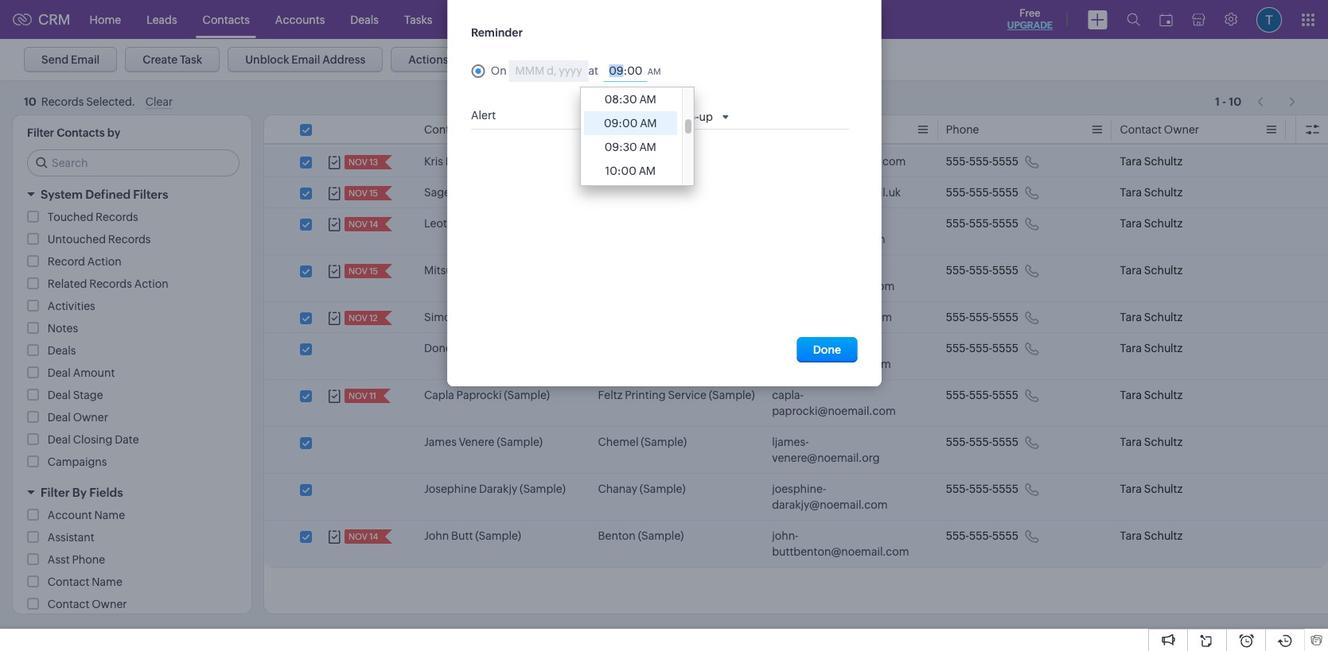 Task type: describe. For each thing, give the bounding box(es) containing it.
nov for kris marrier (sample)
[[349, 158, 368, 167]]

john-
[[772, 530, 798, 543]]

deal owner
[[48, 411, 108, 424]]

1 vertical spatial account
[[48, 509, 92, 522]]

tara schultz for leota- dilliard@noemail.com
[[1120, 217, 1183, 230]]

contacts link
[[190, 0, 262, 39]]

tollner-
[[772, 264, 809, 277]]

free upgrade
[[1007, 7, 1053, 31]]

simon morasca (sample) link
[[424, 310, 552, 325]]

nov 11 link
[[345, 389, 378, 403]]

schultz for simonm@noemail.com
[[1144, 311, 1183, 324]]

leota
[[424, 217, 453, 230]]

1 horizontal spatial task
[[525, 19, 558, 37]]

all
[[512, 125, 523, 134]]

deal for deal stage
[[48, 389, 71, 402]]

5555 for krismarrier@noemail.com
[[992, 155, 1019, 168]]

simon morasca (sample)
[[424, 311, 552, 324]]

reminder
[[471, 27, 523, 39]]

1 horizontal spatial account
[[598, 123, 642, 136]]

nov 12 link
[[345, 311, 379, 325]]

schultz for leota- dilliard@noemail.com
[[1144, 217, 1183, 230]]

james venere (sample) link
[[424, 434, 543, 450]]

kris
[[424, 155, 443, 168]]

9 tara schultz from the top
[[1120, 483, 1183, 496]]

upgrade
[[1007, 20, 1053, 31]]

8 tara from the top
[[1120, 436, 1142, 449]]

1 horizontal spatial contact owner
[[1120, 123, 1199, 136]]

touched records
[[48, 211, 138, 224]]

send email button
[[24, 47, 117, 72]]

tara for simonm@noemail.com
[[1120, 311, 1142, 324]]

- for 1st navigation from the top of the page
[[1222, 92, 1226, 105]]

closing
[[73, 434, 113, 446]]

marrier
[[445, 155, 483, 168]]

nov for mitsue tollner (sample)
[[349, 267, 368, 276]]

kris marrier (sample) link
[[424, 154, 531, 169]]

home
[[90, 13, 121, 26]]

venere@noemail.org
[[772, 452, 880, 465]]

paprocki@noemail.com
[[772, 405, 896, 418]]

john
[[424, 530, 449, 543]]

14 for leota
[[369, 220, 378, 229]]

nov 13
[[349, 158, 378, 167]]

(sample) right butt
[[475, 530, 521, 543]]

09:30
[[604, 141, 637, 154]]

tollner
[[461, 264, 496, 277]]

0 horizontal spatial account name
[[48, 509, 125, 522]]

(sample) right paprocki
[[504, 389, 550, 402]]

subject name lookup image
[[833, 71, 844, 84]]

08:30
[[605, 93, 637, 106]]

untouched
[[48, 233, 106, 246]]

5555 for leota- dilliard@noemail.com
[[992, 217, 1019, 230]]

5555 for sage-wieser@noemail.uk
[[992, 186, 1019, 199]]

tasks
[[404, 13, 432, 26]]

josephine
[[424, 483, 477, 496]]

pop-
[[675, 110, 699, 123]]

2 truhlar from the left
[[660, 186, 696, 199]]

untouched records
[[48, 233, 151, 246]]

1 horizontal spatial action
[[134, 278, 168, 290]]

filter by fields button
[[13, 479, 251, 507]]

create inside button
[[143, 53, 178, 66]]

foller-
[[772, 342, 802, 355]]

chemel
[[598, 436, 639, 449]]

am for 10:30 am
[[638, 189, 655, 202]]

sage wieser (sample)
[[424, 186, 536, 199]]

email for unblock
[[291, 53, 320, 66]]

ljames-
[[772, 436, 809, 449]]

am for 09:30 am
[[639, 141, 656, 154]]

service
[[668, 389, 707, 402]]

butt
[[451, 530, 473, 543]]

contacts inside "link"
[[203, 13, 250, 26]]

- for 2nd navigation from the top
[[1222, 95, 1226, 108]]

subject
[[471, 68, 511, 81]]

9 tara from the top
[[1120, 483, 1142, 496]]

mitsue tollner (sample)
[[424, 264, 545, 277]]

sage-wieser@noemail.uk link
[[772, 185, 901, 201]]

9 schultz from the top
[[1144, 483, 1183, 496]]

nov 14 for john butt (sample)
[[349, 532, 378, 542]]

filter for filter by fields
[[41, 486, 70, 500]]

create task inside button
[[143, 53, 202, 66]]

notes
[[48, 322, 78, 335]]

capla
[[424, 389, 454, 402]]

benton (sample)
[[598, 530, 684, 543]]

10:30
[[606, 189, 636, 202]]

10:00
[[605, 165, 636, 178]]

0 vertical spatial create task
[[471, 19, 558, 37]]

09:00 am
[[604, 117, 657, 130]]

am for 10:00 am
[[639, 165, 656, 178]]

leota dilliard (sample)
[[424, 217, 540, 230]]

0 vertical spatial phone
[[946, 123, 979, 136]]

Search text field
[[28, 150, 239, 176]]

11
[[369, 391, 376, 401]]

(sample) right tollner
[[499, 264, 545, 277]]

donette
[[424, 342, 466, 355]]

leads link
[[134, 0, 190, 39]]

10:30 am
[[606, 189, 655, 202]]

chanay (sample)
[[598, 483, 686, 496]]

joesphine- darakjy@noemail.com link
[[772, 481, 914, 513]]

john butt (sample)
[[424, 530, 521, 543]]

555-555-5555 for tollner- morlong@noemail.com
[[946, 264, 1019, 277]]

related
[[48, 278, 87, 290]]

chemel (sample) link
[[598, 434, 687, 450]]

1 - 10 for 1st navigation from the top of the page
[[1215, 92, 1241, 105]]

records for untouched
[[108, 233, 151, 246]]

1 vertical spatial contact name
[[48, 576, 122, 589]]

nov 15 for mitsue tollner (sample)
[[349, 267, 378, 276]]

nov 15 link for sage
[[345, 186, 380, 201]]

deal amount
[[48, 367, 115, 380]]

nov for capla paprocki (sample)
[[349, 391, 368, 401]]

(sample) down all
[[485, 155, 531, 168]]

1 - 10 for 2nd navigation from the top
[[1215, 95, 1241, 108]]

name down asst phone
[[92, 576, 122, 589]]

donette foller (sample)
[[424, 342, 545, 355]]

(sample) down 09:30 am on the top left of the page
[[624, 155, 670, 168]]

0 vertical spatial owner
[[1164, 123, 1199, 136]]

selected.
[[86, 96, 135, 108]]

foller- donette@noemail.com
[[772, 342, 891, 371]]

tara for john- buttbenton@noemail.com
[[1120, 530, 1142, 543]]

king (sample) link
[[598, 154, 670, 169]]

0 horizontal spatial deals
[[48, 345, 76, 357]]

555-555-5555 for capla- paprocki@noemail.com
[[946, 389, 1019, 402]]

system
[[41, 188, 83, 201]]

12
[[369, 314, 378, 323]]

nov 15 for sage wieser (sample)
[[349, 189, 378, 198]]

tara schultz for tollner- morlong@noemail.com
[[1120, 264, 1183, 277]]

mitsue
[[424, 264, 459, 277]]

(sample) right chemel
[[641, 436, 687, 449]]

0 horizontal spatial contact owner
[[48, 598, 127, 611]]

venere
[[459, 436, 494, 449]]

unblock email address button
[[228, 47, 383, 72]]

0 vertical spatial create
[[471, 19, 522, 37]]

10 records selected.
[[24, 96, 135, 108]]

john butt (sample) link
[[424, 528, 521, 544]]

09:30 am
[[604, 141, 656, 154]]

schultz for john- buttbenton@noemail.com
[[1144, 530, 1183, 543]]

555-555-5555 for leota- dilliard@noemail.com
[[946, 217, 1019, 230]]

records for touched
[[96, 211, 138, 224]]

asst
[[48, 554, 70, 567]]

filters
[[133, 188, 168, 201]]

6 5555 from the top
[[992, 342, 1019, 355]]

6 tara schultz from the top
[[1120, 342, 1183, 355]]

0 horizontal spatial date
[[115, 434, 139, 446]]

tara schultz for capla- paprocki@noemail.com
[[1120, 389, 1183, 402]]

clear
[[145, 96, 173, 108]]

schultz for tollner- morlong@noemail.com
[[1144, 264, 1183, 277]]

name down fields
[[94, 509, 125, 522]]

deal for deal amount
[[48, 367, 71, 380]]

8 555-555-5555 from the top
[[946, 436, 1019, 449]]

schultz for sage-wieser@noemail.uk
[[1144, 186, 1183, 199]]

2 navigation from the top
[[1249, 90, 1304, 113]]

tara for leota- dilliard@noemail.com
[[1120, 217, 1142, 230]]

john- buttbenton@noemail.com link
[[772, 528, 914, 560]]

activities
[[48, 300, 95, 313]]

name down alert
[[468, 123, 499, 136]]

nov 14 link for john
[[345, 530, 380, 544]]

am up "08:30 am"
[[648, 67, 661, 77]]

ljames- venere@noemail.org
[[772, 436, 880, 465]]

(sample) right venere
[[497, 436, 543, 449]]

mmm d, yyyy text field for on
[[509, 61, 588, 82]]

chanay (sample) link
[[598, 481, 686, 497]]

wieser@noemail.uk
[[800, 186, 901, 199]]



Task type: vqa. For each thing, say whether or not it's contained in the screenshot.


Task type: locate. For each thing, give the bounding box(es) containing it.
date up all
[[494, 108, 518, 121]]

morasca
[[460, 311, 504, 324]]

action down untouched records
[[134, 278, 168, 290]]

1 nov 15 link from the top
[[345, 186, 380, 201]]

nov 14 link left 'john'
[[345, 530, 380, 544]]

am right 08:30
[[639, 93, 656, 106]]

1 nov 14 link from the top
[[345, 217, 380, 232]]

home link
[[77, 0, 134, 39]]

1 vertical spatial owner
[[73, 411, 108, 424]]

1 vertical spatial mmm d, yyyy text field
[[625, 111, 713, 124]]

0 horizontal spatial truhlar
[[598, 186, 634, 199]]

15 down the 13
[[369, 189, 378, 198]]

1 horizontal spatial email
[[291, 53, 320, 66]]

row group containing kris marrier (sample)
[[264, 146, 1328, 568]]

9 555-555-5555 from the top
[[946, 483, 1019, 496]]

asst phone
[[48, 554, 105, 567]]

action up related records action
[[87, 255, 121, 268]]

0 vertical spatial task
[[525, 19, 558, 37]]

0 vertical spatial 15
[[369, 189, 378, 198]]

sage-wieser@noemail.uk
[[772, 186, 901, 199]]

2 tara from the top
[[1120, 186, 1142, 199]]

5555 for john- buttbenton@noemail.com
[[992, 530, 1019, 543]]

4 schultz from the top
[[1144, 264, 1183, 277]]

deal down the deal stage
[[48, 411, 71, 424]]

records down defined
[[96, 211, 138, 224]]

1 vertical spatial nov 15 link
[[345, 264, 380, 278]]

(sample) right service
[[709, 389, 755, 402]]

1 nov 14 from the top
[[349, 220, 378, 229]]

14 for john
[[369, 532, 378, 542]]

5 tara schultz from the top
[[1120, 311, 1183, 324]]

1 deal from the top
[[48, 367, 71, 380]]

deals up address
[[350, 13, 379, 26]]

None text field
[[625, 69, 829, 82]]

wieser
[[453, 186, 488, 199]]

14 down the 13
[[369, 220, 378, 229]]

Pop-up field
[[675, 110, 733, 124]]

filter inside dropdown button
[[41, 486, 70, 500]]

1 horizontal spatial mmm d, yyyy text field
[[625, 111, 713, 124]]

task down leads link
[[180, 53, 202, 66]]

(sample) right benton
[[638, 530, 684, 543]]

8 schultz from the top
[[1144, 436, 1183, 449]]

tara
[[1120, 155, 1142, 168], [1120, 186, 1142, 199], [1120, 217, 1142, 230], [1120, 264, 1142, 277], [1120, 311, 1142, 324], [1120, 342, 1142, 355], [1120, 389, 1142, 402], [1120, 436, 1142, 449], [1120, 483, 1142, 496], [1120, 530, 1142, 543]]

defined
[[85, 188, 131, 201]]

nov for sage wieser (sample)
[[349, 189, 368, 198]]

deal
[[48, 367, 71, 380], [48, 389, 71, 402], [48, 411, 71, 424], [48, 434, 71, 446]]

schultz
[[1144, 155, 1183, 168], [1144, 186, 1183, 199], [1144, 217, 1183, 230], [1144, 264, 1183, 277], [1144, 311, 1183, 324], [1144, 342, 1183, 355], [1144, 389, 1183, 402], [1144, 436, 1183, 449], [1144, 483, 1183, 496], [1144, 530, 1183, 543]]

1 horizontal spatial contact name
[[424, 123, 499, 136]]

owner
[[1164, 123, 1199, 136], [73, 411, 108, 424], [92, 598, 127, 611]]

7 tara from the top
[[1120, 389, 1142, 402]]

(sample) inside "link"
[[638, 530, 684, 543]]

by
[[107, 127, 120, 139]]

stage
[[73, 389, 103, 402]]

krismarrier@noemail.com
[[772, 155, 906, 168]]

3 555-555-5555 from the top
[[946, 217, 1019, 230]]

6 schultz from the top
[[1144, 342, 1183, 355]]

leota dilliard (sample) link
[[424, 216, 540, 232]]

filter by fields
[[41, 486, 123, 500]]

0 vertical spatial account name
[[598, 123, 675, 136]]

5555 for capla- paprocki@noemail.com
[[992, 389, 1019, 402]]

2 1 - 10 from the top
[[1215, 95, 1241, 108]]

nov 14 down nov 13 at top
[[349, 220, 378, 229]]

josephine darakjy (sample)
[[424, 483, 566, 496]]

2 deal from the top
[[48, 389, 71, 402]]

15 for sage
[[369, 189, 378, 198]]

0 horizontal spatial create
[[143, 53, 178, 66]]

foller- donette@noemail.com link
[[772, 341, 914, 372]]

crm
[[38, 11, 70, 28]]

555-555-5555 for john- buttbenton@noemail.com
[[946, 530, 1019, 543]]

1 horizontal spatial create task
[[471, 19, 558, 37]]

555-555-5555 for krismarrier@noemail.com
[[946, 155, 1019, 168]]

(sample) right 'wieser'
[[490, 186, 536, 199]]

name down pop-
[[645, 123, 675, 136]]

4 tara schultz from the top
[[1120, 264, 1183, 277]]

joesphine- darakjy@noemail.com
[[772, 483, 888, 512]]

1 schultz from the top
[[1144, 155, 1183, 168]]

task right reminder
[[525, 19, 558, 37]]

08:30 am
[[605, 93, 656, 106]]

(sample) inside "link"
[[506, 311, 552, 324]]

email left address
[[291, 53, 320, 66]]

5 schultz from the top
[[1144, 311, 1183, 324]]

1 15 from the top
[[369, 189, 378, 198]]

0 vertical spatial filter
[[27, 127, 54, 139]]

1 vertical spatial date
[[115, 434, 139, 446]]

navigation
[[1249, 87, 1304, 110], [1249, 90, 1304, 113]]

5555 for tollner- morlong@noemail.com
[[992, 264, 1019, 277]]

tara schultz for krismarrier@noemail.com
[[1120, 155, 1183, 168]]

10 schultz from the top
[[1144, 530, 1183, 543]]

leads
[[147, 13, 177, 26]]

0 vertical spatial contact owner
[[1120, 123, 1199, 136]]

0 horizontal spatial email
[[71, 53, 100, 66]]

email right 'send'
[[71, 53, 100, 66]]

1 vertical spatial account name
[[48, 509, 125, 522]]

1 5555 from the top
[[992, 155, 1019, 168]]

krismarrier@noemail.com link
[[772, 154, 906, 169]]

simon
[[424, 311, 458, 324]]

(sample) right foller
[[499, 342, 545, 355]]

1 horizontal spatial create
[[471, 19, 522, 37]]

1 vertical spatial 15
[[369, 267, 378, 276]]

0 vertical spatial action
[[87, 255, 121, 268]]

tara schultz for simonm@noemail.com
[[1120, 311, 1183, 324]]

benton
[[598, 530, 636, 543]]

10 tara from the top
[[1120, 530, 1142, 543]]

am for 08:30 am
[[639, 93, 656, 106]]

1 vertical spatial create task
[[143, 53, 202, 66]]

0 horizontal spatial phone
[[72, 554, 105, 567]]

0 vertical spatial account
[[598, 123, 642, 136]]

1 - from the top
[[1222, 92, 1226, 105]]

1 555-555-5555 from the top
[[946, 155, 1019, 168]]

1 vertical spatial contact owner
[[48, 598, 127, 611]]

15 for mitsue
[[369, 267, 378, 276]]

0 vertical spatial 14
[[369, 220, 378, 229]]

7 tara schultz from the top
[[1120, 389, 1183, 402]]

sage-
[[772, 186, 800, 199]]

account up "assistant"
[[48, 509, 92, 522]]

create down leads link
[[143, 53, 178, 66]]

1 horizontal spatial date
[[494, 108, 518, 121]]

contacts down 10 records selected.
[[57, 127, 105, 139]]

2 1 from the top
[[1215, 95, 1220, 108]]

1 1 - 10 from the top
[[1215, 92, 1241, 105]]

7 schultz from the top
[[1144, 389, 1183, 402]]

6 nov from the top
[[349, 391, 368, 401]]

0 horizontal spatial action
[[87, 255, 121, 268]]

3 schultz from the top
[[1144, 217, 1183, 230]]

benton (sample) link
[[598, 528, 684, 544]]

filter left by
[[41, 486, 70, 500]]

10:00 am
[[605, 165, 656, 178]]

chanay
[[598, 483, 637, 496]]

2 nov 15 from the top
[[349, 267, 378, 276]]

deal for deal owner
[[48, 411, 71, 424]]

james venere (sample)
[[424, 436, 543, 449]]

tara schultz for sage-wieser@noemail.uk
[[1120, 186, 1183, 199]]

2 horizontal spatial email
[[772, 123, 800, 136]]

3 tara from the top
[[1120, 217, 1142, 230]]

deal up the deal stage
[[48, 367, 71, 380]]

pop-up
[[675, 110, 713, 123]]

2 vertical spatial records
[[89, 278, 132, 290]]

am right 09:00
[[640, 117, 657, 130]]

1 14 from the top
[[369, 220, 378, 229]]

2 15 from the top
[[369, 267, 378, 276]]

4 5555 from the top
[[992, 264, 1019, 277]]

1 vertical spatial records
[[108, 233, 151, 246]]

1 tara schultz from the top
[[1120, 155, 1183, 168]]

2 nov 15 link from the top
[[345, 264, 380, 278]]

4 deal from the top
[[48, 434, 71, 446]]

address
[[322, 53, 365, 66]]

kris marrier (sample)
[[424, 155, 531, 168]]

nov 14 link for leota
[[345, 217, 380, 232]]

account name down filter by fields
[[48, 509, 125, 522]]

chemel (sample)
[[598, 436, 687, 449]]

5 tara from the top
[[1120, 311, 1142, 324]]

1 nov 15 from the top
[[349, 189, 378, 198]]

1 vertical spatial nov 14 link
[[345, 530, 380, 544]]

am for 09:00 am
[[640, 117, 657, 130]]

-
[[1222, 92, 1226, 105], [1222, 95, 1226, 108]]

6 tara from the top
[[1120, 342, 1142, 355]]

filter down records
[[27, 127, 54, 139]]

(sample) left the sage-
[[699, 186, 745, 199]]

touched
[[48, 211, 93, 224]]

meetings
[[458, 13, 506, 26]]

assistant
[[48, 532, 94, 544]]

1 vertical spatial phone
[[72, 554, 105, 567]]

0 horizontal spatial create task
[[143, 53, 202, 66]]

0 vertical spatial contacts
[[203, 13, 250, 26]]

truhlar
[[598, 186, 634, 199], [660, 186, 696, 199]]

7 nov from the top
[[349, 532, 368, 542]]

(sample) right morasca
[[506, 311, 552, 324]]

4 nov from the top
[[349, 267, 368, 276]]

darakjy@noemail.com
[[772, 499, 888, 512]]

1 vertical spatial 14
[[369, 532, 378, 542]]

contacts up unblock
[[203, 13, 250, 26]]

truhlar down 10:00
[[598, 186, 634, 199]]

records for related
[[89, 278, 132, 290]]

unblock email address
[[245, 53, 365, 66]]

8 5555 from the top
[[992, 436, 1019, 449]]

2 - from the top
[[1222, 95, 1226, 108]]

simonm@noemail.com
[[772, 311, 892, 324]]

contact
[[424, 123, 466, 136], [1120, 123, 1162, 136], [48, 576, 89, 589], [48, 598, 89, 611]]

6 555-555-5555 from the top
[[946, 342, 1019, 355]]

2 schultz from the top
[[1144, 186, 1183, 199]]

MMM d, yyyy text field
[[509, 61, 588, 82], [625, 111, 713, 124]]

records
[[96, 211, 138, 224], [108, 233, 151, 246], [89, 278, 132, 290]]

2 555-555-5555 from the top
[[946, 186, 1019, 199]]

fields
[[89, 486, 123, 500]]

nov 15 link
[[345, 186, 380, 201], [345, 264, 380, 278]]

14
[[369, 220, 378, 229], [369, 532, 378, 542]]

1 vertical spatial create
[[143, 53, 178, 66]]

7 5555 from the top
[[992, 389, 1019, 402]]

0 horizontal spatial mmm d, yyyy text field
[[509, 61, 588, 82]]

nov 15 down nov 13 at top
[[349, 189, 378, 198]]

mmm d, yyyy text field for due date
[[625, 111, 713, 124]]

deal for deal closing date
[[48, 434, 71, 446]]

filter for filter contacts by
[[27, 127, 54, 139]]

15 up 12
[[369, 267, 378, 276]]

5 nov from the top
[[349, 314, 368, 323]]

am up king (sample)
[[639, 141, 656, 154]]

0 horizontal spatial contacts
[[57, 127, 105, 139]]

10 tara schultz from the top
[[1120, 530, 1183, 543]]

2 nov 14 link from the top
[[345, 530, 380, 544]]

deals link
[[338, 0, 391, 39]]

deal left stage
[[48, 389, 71, 402]]

1 1 from the top
[[1215, 92, 1220, 105]]

1 horizontal spatial deals
[[350, 13, 379, 26]]

send
[[41, 53, 69, 66]]

1 horizontal spatial truhlar
[[660, 186, 696, 199]]

am up the and
[[639, 165, 656, 178]]

4 555-555-5555 from the top
[[946, 264, 1019, 277]]

printing
[[625, 389, 666, 402]]

1 vertical spatial deals
[[48, 345, 76, 357]]

up
[[699, 110, 713, 123]]

7 555-555-5555 from the top
[[946, 389, 1019, 402]]

4 tara from the top
[[1120, 264, 1142, 277]]

nov 15 link for mitsue
[[345, 264, 380, 278]]

1 truhlar from the left
[[598, 186, 634, 199]]

schultz for capla- paprocki@noemail.com
[[1144, 389, 1183, 402]]

3 5555 from the top
[[992, 217, 1019, 230]]

row group
[[264, 146, 1328, 568]]

1 nov from the top
[[349, 158, 368, 167]]

tara for sage-wieser@noemail.uk
[[1120, 186, 1142, 199]]

0 vertical spatial contact name
[[424, 123, 499, 136]]

nov 15 link up nov 12 link at the left top of the page
[[345, 264, 380, 278]]

10
[[1229, 92, 1241, 105], [1229, 95, 1241, 108], [24, 96, 36, 108]]

create up on
[[471, 19, 522, 37]]

nov 14 left 'john'
[[349, 532, 378, 542]]

5 555-555-5555 from the top
[[946, 311, 1019, 324]]

contact name down asst phone
[[48, 576, 122, 589]]

email for send
[[71, 53, 100, 66]]

joesphine-
[[772, 483, 826, 496]]

2 vertical spatial owner
[[92, 598, 127, 611]]

555-555-5555 for simonm@noemail.com
[[946, 311, 1019, 324]]

0 vertical spatial nov 15
[[349, 189, 378, 198]]

14 left 'john'
[[369, 532, 378, 542]]

1 vertical spatial filter
[[41, 486, 70, 500]]

0 vertical spatial date
[[494, 108, 518, 121]]

account name
[[598, 123, 675, 136], [48, 509, 125, 522]]

filter contacts by
[[27, 127, 120, 139]]

tara for tollner- morlong@noemail.com
[[1120, 264, 1142, 277]]

deal up campaigns
[[48, 434, 71, 446]]

HH:MM text field
[[604, 61, 648, 82]]

nov 14 for leota dilliard (sample)
[[349, 220, 378, 229]]

None button
[[797, 337, 857, 363], [709, 345, 779, 371], [797, 337, 857, 363], [709, 345, 779, 371]]

king
[[598, 155, 621, 168]]

deals down notes
[[48, 345, 76, 357]]

0 vertical spatial records
[[96, 211, 138, 224]]

10 555-555-5555 from the top
[[946, 530, 1019, 543]]

2 tara schultz from the top
[[1120, 186, 1183, 199]]

8 tara schultz from the top
[[1120, 436, 1183, 449]]

1 navigation from the top
[[1249, 87, 1304, 110]]

nov for leota dilliard (sample)
[[349, 220, 368, 229]]

555-555-5555 for sage-wieser@noemail.uk
[[946, 186, 1019, 199]]

2 nov 14 from the top
[[349, 532, 378, 542]]

1 vertical spatial nov 14
[[349, 532, 378, 542]]

0 vertical spatial nov 15 link
[[345, 186, 380, 201]]

records down the record action
[[89, 278, 132, 290]]

tara schultz for john- buttbenton@noemail.com
[[1120, 530, 1183, 543]]

nov 14 link down nov 13 link
[[345, 217, 380, 232]]

3 tara schultz from the top
[[1120, 217, 1183, 230]]

nov 15 link down nov 13 link
[[345, 186, 380, 201]]

3 deal from the top
[[48, 411, 71, 424]]

5555 for simonm@noemail.com
[[992, 311, 1019, 324]]

None submit
[[786, 345, 843, 371]]

email up krismarrier@noemail.com link
[[772, 123, 800, 136]]

1 horizontal spatial account name
[[598, 123, 675, 136]]

2 nov from the top
[[349, 189, 368, 198]]

3 nov from the top
[[349, 220, 368, 229]]

1 tara from the top
[[1120, 155, 1142, 168]]

nov for john butt (sample)
[[349, 532, 368, 542]]

0 horizontal spatial account
[[48, 509, 92, 522]]

nov 14 link
[[345, 217, 380, 232], [345, 530, 380, 544]]

0 horizontal spatial contact name
[[48, 576, 122, 589]]

2 5555 from the top
[[992, 186, 1019, 199]]

2 14 from the top
[[369, 532, 378, 542]]

1 vertical spatial action
[[134, 278, 168, 290]]

account
[[598, 123, 642, 136], [48, 509, 92, 522]]

account name up 09:30 am on the top left of the page
[[598, 123, 675, 136]]

deal stage
[[48, 389, 103, 402]]

create task down "leads"
[[143, 53, 202, 66]]

nov 15 up nov 12
[[349, 267, 378, 276]]

feltz printing service (sample)
[[598, 389, 755, 402]]

contact name down due
[[424, 123, 499, 136]]

0 vertical spatial nov 14 link
[[345, 217, 380, 232]]

system defined filters
[[41, 188, 168, 201]]

0 vertical spatial nov 14
[[349, 220, 378, 229]]

create task up on
[[471, 19, 558, 37]]

records down touched records
[[108, 233, 151, 246]]

and
[[636, 186, 658, 199]]

send email
[[41, 53, 100, 66]]

(sample)
[[485, 155, 531, 168], [624, 155, 670, 168], [490, 186, 536, 199], [699, 186, 745, 199], [494, 217, 540, 230], [499, 264, 545, 277], [506, 311, 552, 324], [499, 342, 545, 355], [504, 389, 550, 402], [709, 389, 755, 402], [497, 436, 543, 449], [641, 436, 687, 449], [520, 483, 566, 496], [640, 483, 686, 496], [475, 530, 521, 543], [638, 530, 684, 543]]

(sample) right dilliard
[[494, 217, 540, 230]]

1 horizontal spatial contacts
[[203, 13, 250, 26]]

(sample) right chanay
[[640, 483, 686, 496]]

5 5555 from the top
[[992, 311, 1019, 324]]

0 vertical spatial mmm d, yyyy text field
[[509, 61, 588, 82]]

0 horizontal spatial task
[[180, 53, 202, 66]]

create
[[471, 19, 522, 37], [143, 53, 178, 66]]

schultz for krismarrier@noemail.com
[[1144, 155, 1183, 168]]

nov 13 link
[[345, 155, 380, 169]]

amount
[[73, 367, 115, 380]]

1 vertical spatial task
[[180, 53, 202, 66]]

on
[[491, 65, 507, 77]]

tara for capla- paprocki@noemail.com
[[1120, 389, 1142, 402]]

1 horizontal spatial phone
[[946, 123, 979, 136]]

am right 10:30
[[638, 189, 655, 202]]

date right 'closing' at the bottom left
[[115, 434, 139, 446]]

truhlar right the and
[[660, 186, 696, 199]]

by
[[72, 486, 87, 500]]

1 vertical spatial contacts
[[57, 127, 105, 139]]

account up 09:30
[[598, 123, 642, 136]]

alert
[[471, 109, 496, 122]]

task
[[525, 19, 558, 37], [180, 53, 202, 66]]

(sample) right darakjy
[[520, 483, 566, 496]]

nov for simon morasca (sample)
[[349, 314, 368, 323]]

1 vertical spatial nov 15
[[349, 267, 378, 276]]

10 5555 from the top
[[992, 530, 1019, 543]]

tara for krismarrier@noemail.com
[[1120, 155, 1142, 168]]

9 5555 from the top
[[992, 483, 1019, 496]]

0 vertical spatial deals
[[350, 13, 379, 26]]

task inside button
[[180, 53, 202, 66]]



